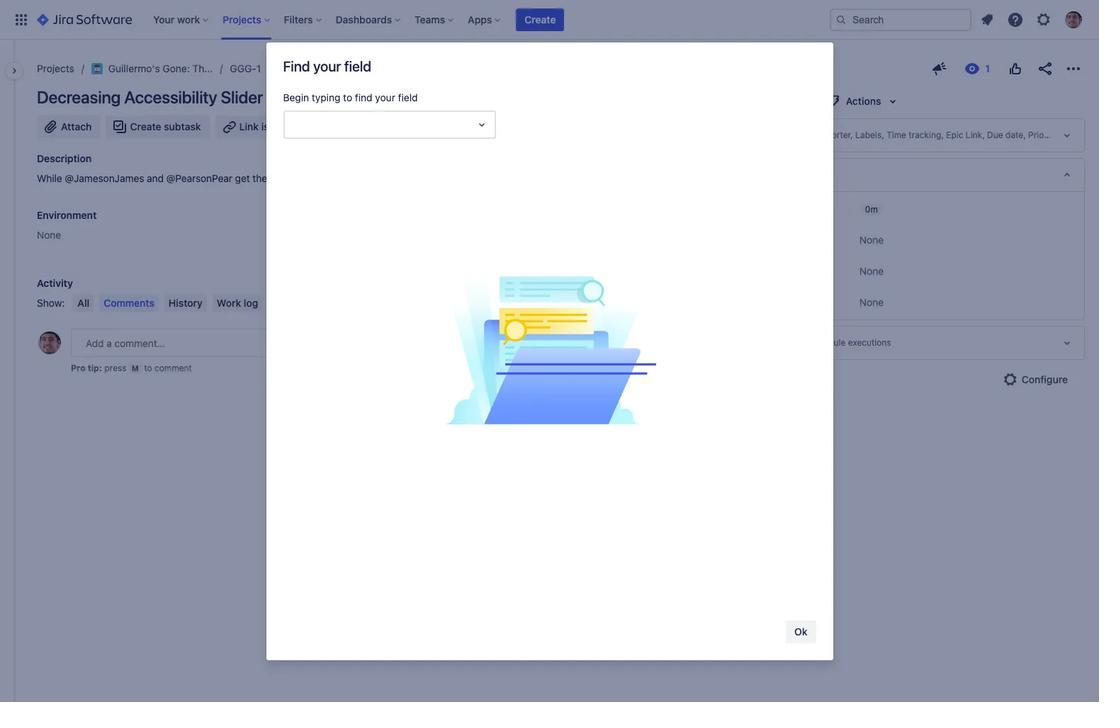 Task type: describe. For each thing, give the bounding box(es) containing it.
description
[[37, 152, 92, 164]]

typing
[[312, 91, 341, 104]]

log
[[244, 297, 258, 309]]

ggg-5 link
[[295, 60, 328, 77]]

0 horizontal spatial to
[[144, 363, 152, 374]]

activity
[[37, 277, 73, 289]]

configure
[[1022, 374, 1068, 386]]

work
[[217, 297, 241, 309]]

assignee, reporter, labels, time tracking, epic link, due date, priority
[[775, 130, 1058, 141]]

link
[[239, 121, 259, 133]]

gone:
[[163, 62, 190, 74]]

will
[[353, 172, 368, 184]]

9
[[776, 389, 781, 399]]

0 horizontal spatial your
[[313, 58, 341, 74]]

comments button
[[99, 295, 159, 312]]

assignee,
[[775, 130, 814, 141]]

projects
[[37, 62, 74, 74]]

m
[[132, 364, 139, 373]]

create subtask button
[[106, 116, 210, 138]]

subtask inside button
[[164, 121, 201, 133]]

link issue button
[[215, 116, 296, 138]]

the
[[384, 172, 399, 184]]

find your field dialog
[[266, 43, 833, 661]]

0 horizontal spatial field
[[344, 58, 371, 74]]

create for create subtask
[[130, 121, 161, 133]]

and
[[147, 172, 164, 184]]

decreasing accessibility slider speed
[[37, 87, 312, 107]]

@jamesonjames
[[65, 172, 144, 184]]

accessibility
[[124, 87, 217, 107]]

work log button
[[213, 295, 263, 312]]

reporter,
[[817, 130, 854, 141]]

all button
[[73, 295, 94, 312]]

configure link
[[994, 369, 1077, 391]]

organize
[[474, 172, 513, 184]]

due
[[988, 130, 1004, 141]]

give feedback image
[[932, 60, 949, 77]]

ggg-5
[[295, 62, 328, 74]]

begin typing to find your field
[[283, 91, 418, 104]]

1 vertical spatial subtask
[[402, 172, 437, 184]]

slider
[[221, 87, 263, 107]]

seconds
[[783, 389, 817, 399]]

1 vertical spatial to
[[440, 172, 449, 184]]

work
[[539, 172, 560, 184]]

ok button
[[786, 621, 816, 644]]

1 their from the left
[[253, 172, 273, 184]]

details element
[[730, 118, 1085, 152]]

epic
[[947, 130, 964, 141]]

labels,
[[856, 130, 885, 141]]

get
[[235, 172, 250, 184]]

find your field
[[283, 58, 371, 74]]

search image
[[836, 14, 847, 25]]

guillermo's gone: th... link
[[91, 60, 213, 77]]

0m
[[866, 204, 878, 215]]

ggg-1
[[230, 62, 261, 74]]

projects link
[[37, 60, 74, 77]]

press
[[105, 363, 127, 374]]

link,
[[966, 130, 985, 141]]

create subtask
[[130, 121, 201, 133]]

ggg- for 5
[[295, 62, 321, 74]]

pro tip: press m to comment
[[71, 363, 192, 374]]

ago
[[819, 389, 834, 399]]

menu bar containing all
[[70, 295, 265, 312]]

while @jamesonjames and @pearsonpear get their accts setup; this will be the subtask to help organize their work
[[37, 172, 560, 184]]



Task type: locate. For each thing, give the bounding box(es) containing it.
priority
[[1029, 130, 1058, 141]]

1 vertical spatial field
[[398, 91, 418, 104]]

ggg-
[[230, 62, 256, 74], [295, 62, 321, 74]]

help
[[452, 172, 471, 184]]

1 horizontal spatial to
[[343, 91, 352, 104]]

jira software image
[[37, 11, 132, 28], [37, 11, 132, 28]]

ok
[[795, 626, 808, 638]]

speed
[[267, 87, 312, 107]]

create for create
[[525, 13, 556, 25]]

work log
[[217, 297, 258, 309]]

9 seconds ago
[[776, 389, 834, 399]]

their right get
[[253, 172, 273, 184]]

newest
[[610, 297, 645, 309]]

pro
[[71, 363, 86, 374]]

primary element
[[9, 0, 830, 39]]

link issue
[[239, 121, 286, 133]]

1 horizontal spatial field
[[398, 91, 418, 104]]

0 horizontal spatial their
[[253, 172, 273, 184]]

2 vertical spatial to
[[144, 363, 152, 374]]

to left help
[[440, 172, 449, 184]]

decreasing
[[37, 87, 121, 107]]

find
[[283, 58, 310, 74]]

0 horizontal spatial create
[[130, 121, 161, 133]]

automation element
[[730, 326, 1085, 360]]

open image
[[473, 116, 490, 133]]

1 horizontal spatial subtask
[[402, 172, 437, 184]]

issue
[[261, 121, 286, 133]]

2 horizontal spatial to
[[440, 172, 449, 184]]

@pearsonpear
[[166, 172, 233, 184]]

their left work
[[515, 172, 536, 184]]

history button
[[164, 295, 207, 312]]

time
[[887, 130, 907, 141]]

create
[[525, 13, 556, 25], [130, 121, 161, 133]]

1 horizontal spatial create
[[525, 13, 556, 25]]

all
[[78, 297, 89, 309]]

1 horizontal spatial their
[[515, 172, 536, 184]]

0 vertical spatial your
[[313, 58, 341, 74]]

none
[[37, 229, 61, 241], [860, 234, 884, 246], [860, 265, 884, 277], [860, 296, 884, 308]]

executions
[[848, 337, 892, 348]]

ggg- for 1
[[230, 62, 256, 74]]

menu bar
[[70, 295, 265, 312]]

comment
[[155, 363, 192, 374]]

begin
[[283, 91, 309, 104]]

their
[[253, 172, 273, 184], [515, 172, 536, 184]]

1 ggg- from the left
[[230, 62, 256, 74]]

your
[[313, 58, 341, 74], [375, 91, 396, 104]]

create button
[[516, 8, 565, 31]]

tip:
[[88, 363, 102, 374]]

to inside 'find your field' dialog
[[343, 91, 352, 104]]

to left find
[[343, 91, 352, 104]]

subtask
[[164, 121, 201, 133], [402, 172, 437, 184]]

tracking,
[[909, 130, 944, 141]]

setup;
[[303, 172, 331, 184]]

0 vertical spatial field
[[344, 58, 371, 74]]

create inside button
[[130, 121, 161, 133]]

date,
[[1006, 130, 1026, 141]]

to
[[343, 91, 352, 104], [440, 172, 449, 184], [144, 363, 152, 374]]

history
[[169, 297, 203, 309]]

field up find
[[344, 58, 371, 74]]

0 vertical spatial create
[[525, 13, 556, 25]]

create inside button
[[525, 13, 556, 25]]

create banner
[[0, 0, 1100, 40]]

guillermo's
[[108, 62, 160, 74]]

rule
[[829, 337, 846, 348]]

attach
[[61, 121, 92, 133]]

comments
[[104, 297, 154, 309]]

1 vertical spatial your
[[375, 91, 396, 104]]

0 vertical spatial to
[[343, 91, 352, 104]]

accts
[[276, 172, 300, 184]]

field right find
[[398, 91, 418, 104]]

Search field
[[830, 8, 972, 31]]

Add a comment… field
[[71, 329, 689, 357]]

0 horizontal spatial subtask
[[164, 121, 201, 133]]

be
[[370, 172, 382, 184]]

guillermo's gone: the game image
[[91, 63, 103, 74]]

1 horizontal spatial your
[[375, 91, 396, 104]]

guillermo's gone: th...
[[108, 62, 213, 74]]

profile image of james peterson image
[[38, 332, 61, 354]]

2 their from the left
[[515, 172, 536, 184]]

0 horizontal spatial ggg-
[[230, 62, 256, 74]]

field
[[344, 58, 371, 74], [398, 91, 418, 104]]

newest first
[[610, 297, 666, 309]]

1
[[256, 62, 261, 74]]

subtask right the
[[402, 172, 437, 184]]

to right 'm'
[[144, 363, 152, 374]]

5
[[321, 62, 328, 74]]

this
[[334, 172, 351, 184]]

attach button
[[37, 116, 100, 138]]

find
[[355, 91, 373, 104]]

th...
[[193, 62, 213, 74]]

1 horizontal spatial ggg-
[[295, 62, 321, 74]]

2 ggg- from the left
[[295, 62, 321, 74]]

1 vertical spatial create
[[130, 121, 161, 133]]

show:
[[37, 297, 65, 309]]

0 vertical spatial subtask
[[164, 121, 201, 133]]

newest first button
[[601, 295, 689, 312]]

subtask down decreasing accessibility slider speed
[[164, 121, 201, 133]]

ggg-1 link
[[230, 60, 261, 77]]

while
[[37, 172, 62, 184]]

rule executions
[[829, 337, 892, 348]]

first
[[647, 297, 666, 309]]

environment
[[37, 209, 97, 221]]



Task type: vqa. For each thing, say whether or not it's contained in the screenshot.
0m
yes



